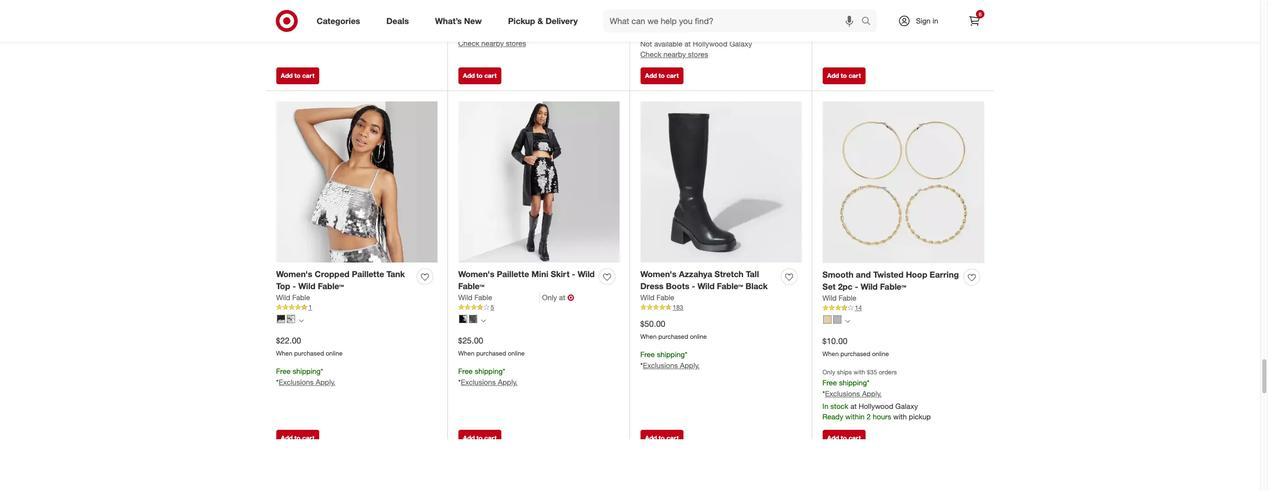 Task type: describe. For each thing, give the bounding box(es) containing it.
top
[[276, 281, 290, 292]]

$35 for stock
[[867, 368, 877, 376]]

fable™ inside 'women's paillette mini skirt - wild fable™'
[[458, 281, 485, 292]]

all colors image for $25.00
[[481, 319, 485, 323]]

1
[[309, 304, 312, 312]]

women's for women's azzahya stretch tall dress boots - wild fable™ black
[[640, 269, 677, 280]]

black image for $22.00
[[277, 315, 285, 323]]

wild fable up 5
[[458, 293, 492, 302]]

new
[[464, 15, 482, 26]]

¬
[[567, 293, 574, 303]]

What can we help you find? suggestions appear below search field
[[604, 9, 864, 32]]

hollywood for 2
[[859, 402, 893, 411]]

mini
[[532, 269, 548, 280]]

and
[[856, 270, 871, 280]]

silver image for $22.00
[[287, 315, 295, 323]]

wild inside women's cropped paillette tank top - wild fable™
[[298, 281, 315, 292]]

women's azzahya stretch tall dress boots - wild fable™ black link
[[640, 269, 777, 293]]

apply. down $50.00 when purchased online at the right bottom of page
[[680, 361, 700, 370]]

orders for stores
[[697, 6, 715, 14]]

skirt
[[551, 269, 570, 280]]

only for only ships with $35 orders free shipping * * exclusions apply. not available at hollywood galaxy check nearby stores
[[640, 6, 653, 14]]

exclusions apply. link down categories
[[279, 32, 335, 41]]

2
[[867, 412, 871, 421]]

gold image
[[823, 316, 831, 324]]

$10.00 when purchased online
[[823, 336, 889, 358]]

women's cropped paillette tank top - wild fable™ link
[[276, 269, 413, 293]]

&
[[538, 15, 543, 26]]

only ships with $35 orders free shipping * * exclusions apply. not available at hollywood galaxy check nearby stores
[[640, 6, 752, 59]]

fable for women's azzahya stretch tall dress boots - wild fable™ black
[[657, 293, 674, 302]]

what's new link
[[426, 9, 495, 32]]

wild inside the "women's azzahya stretch tall dress boots - wild fable™ black"
[[698, 281, 715, 292]]

women's for women's cropped paillette tank top - wild fable™
[[276, 269, 312, 280]]

1 link
[[276, 303, 437, 312]]

shipping for exclusions apply. link under $50.00 when purchased online at the right bottom of page
[[657, 350, 685, 359]]

0 vertical spatial check
[[458, 39, 479, 48]]

boots
[[666, 281, 690, 292]]

free shipping * * exclusions apply. for women's azzahya stretch tall dress boots - wild fable™ black
[[640, 350, 700, 370]]

what's
[[435, 15, 462, 26]]

search
[[857, 17, 882, 27]]

categories
[[317, 15, 360, 26]]

sign
[[916, 16, 931, 25]]

apply. down $25.00 when purchased online
[[498, 378, 518, 387]]

exclusions apply. link up available
[[643, 27, 700, 36]]

stores inside only ships with $35 orders free shipping * * exclusions apply. not available at hollywood galaxy check nearby stores
[[688, 50, 708, 59]]

women's azzahya stretch tall dress boots - wild fable™ black
[[640, 269, 768, 292]]

sign in link
[[889, 9, 955, 32]]

women's for women's paillette mini skirt - wild fable™
[[458, 269, 495, 280]]

$35 for available
[[685, 6, 695, 14]]

twisted
[[873, 270, 904, 280]]

fable up 5
[[474, 293, 492, 302]]

exclusions apply. link up check nearby stores at top
[[461, 16, 518, 25]]

apply. up check nearby stores at top
[[498, 16, 518, 25]]

tank
[[387, 269, 405, 280]]

6 link
[[963, 9, 986, 32]]

not
[[640, 39, 652, 48]]

apply. down categories
[[316, 32, 335, 41]]

wild up silver icon
[[458, 293, 472, 302]]

wild fable for women's cropped paillette tank top - wild fable™
[[276, 293, 310, 302]]

$50.00
[[640, 319, 665, 329]]

exclusions apply. link up stock
[[825, 389, 882, 398]]

5 link
[[458, 303, 619, 312]]

women's paillette mini skirt - wild fable™ link
[[458, 269, 595, 293]]

silver image
[[469, 315, 477, 323]]

apply. down $22.00 when purchased online
[[316, 378, 335, 387]]

exclusions inside only ships with $35 orders free shipping * * exclusions apply. in stock at  hollywood galaxy ready within 2 hours with pickup
[[825, 389, 860, 398]]

when for smooth and twisted hoop earring set 2pc - wild fable™
[[823, 350, 839, 358]]

wild fable for women's azzahya stretch tall dress boots - wild fable™ black
[[640, 293, 674, 302]]

black
[[746, 281, 768, 292]]

all colors element for $25.00
[[481, 317, 485, 324]]

- inside the "women's azzahya stretch tall dress boots - wild fable™ black"
[[692, 281, 695, 292]]

$22.00 when purchased online
[[276, 336, 343, 358]]

6
[[979, 11, 982, 17]]

hollywood for stores
[[693, 39, 728, 48]]

within
[[845, 412, 865, 421]]

earring
[[930, 270, 959, 280]]

shipping for exclusions apply. link below categories
[[293, 21, 321, 30]]

purchased for women's paillette mini skirt - wild fable™
[[476, 350, 506, 358]]

0 horizontal spatial stores
[[506, 39, 526, 48]]

free shipping * * exclusions apply. for women's paillette mini skirt - wild fable™
[[458, 367, 518, 387]]

fable™ inside the "women's azzahya stretch tall dress boots - wild fable™ black"
[[717, 281, 743, 292]]

2pc
[[838, 282, 853, 292]]

wild down the set
[[823, 294, 837, 303]]

apply. inside only ships with $35 orders free shipping * * exclusions apply. not available at hollywood galaxy check nearby stores
[[680, 27, 700, 36]]

women's paillette mini skirt - wild fable™
[[458, 269, 595, 292]]

at for not
[[685, 39, 691, 48]]

hours
[[873, 412, 891, 421]]

nearby inside only ships with $35 orders free shipping * * exclusions apply. not available at hollywood galaxy check nearby stores
[[664, 50, 686, 59]]

orders for 2
[[879, 368, 897, 376]]

exclusions apply. link down search
[[825, 33, 882, 42]]

only for only ships with $35 orders free shipping * * exclusions apply. in stock at  hollywood galaxy ready within 2 hours with pickup
[[823, 368, 835, 376]]

smooth
[[823, 270, 854, 280]]

set
[[823, 282, 836, 292]]

shipping for exclusions apply. link below $25.00 when purchased online
[[475, 367, 503, 376]]

only ships with $35 orders free shipping * * exclusions apply. in stock at  hollywood galaxy ready within 2 hours with pickup
[[823, 368, 931, 421]]

wild down dress
[[640, 293, 655, 302]]

purchased for women's cropped paillette tank top - wild fable™
[[294, 350, 324, 358]]

wild fable link for women's cropped paillette tank top - wild fable™
[[276, 293, 310, 303]]

purchased for smooth and twisted hoop earring set 2pc - wild fable™
[[841, 350, 870, 358]]

online for women's azzahya stretch tall dress boots - wild fable™ black
[[690, 333, 707, 341]]

free inside only ships with $35 orders free shipping * * exclusions apply. in stock at  hollywood galaxy ready within 2 hours with pickup
[[823, 378, 837, 387]]

online up search
[[872, 5, 889, 13]]



Task type: vqa. For each thing, say whether or not it's contained in the screenshot.
ACTIVATION related to Cell Phone Activation Counter Opens at 10:00am
no



Task type: locate. For each thing, give the bounding box(es) containing it.
sign in
[[916, 16, 938, 25]]

hollywood down the 'what can we help you find? suggestions appear below' search box
[[693, 39, 728, 48]]

0 vertical spatial ships
[[655, 6, 670, 14]]

1 horizontal spatial all colors element
[[481, 317, 485, 324]]

online for women's paillette mini skirt - wild fable™
[[508, 350, 525, 358]]

1 vertical spatial stores
[[688, 50, 708, 59]]

1 vertical spatial check nearby stores button
[[640, 49, 708, 60]]

purchased
[[294, 4, 324, 12], [841, 5, 870, 13], [658, 333, 688, 341], [294, 350, 324, 358], [476, 350, 506, 358], [841, 350, 870, 358]]

all colors element
[[299, 317, 303, 324], [481, 317, 485, 324], [845, 318, 850, 324]]

only inside only at ¬
[[542, 293, 557, 302]]

1 horizontal spatial ships
[[837, 368, 852, 376]]

pickup & delivery link
[[499, 9, 591, 32]]

only
[[640, 6, 653, 14], [542, 293, 557, 302], [823, 368, 835, 376]]

with right hours
[[893, 412, 907, 421]]

smooth and twisted hoop earring set 2pc - wild fable™ image
[[823, 102, 984, 263], [823, 102, 984, 263]]

0 horizontal spatial nearby
[[481, 39, 504, 48]]

exclusions
[[461, 16, 496, 25], [643, 27, 678, 36], [279, 32, 314, 41], [825, 33, 860, 42], [643, 361, 678, 370], [279, 378, 314, 387], [461, 378, 496, 387], [825, 389, 860, 398]]

fable for women's cropped paillette tank top - wild fable™
[[292, 293, 310, 302]]

* exclusions apply.
[[458, 16, 518, 25]]

purchased inside $25.00 when purchased online
[[476, 350, 506, 358]]

women's cropped paillette tank top - wild fable™ image
[[276, 102, 437, 263], [276, 102, 437, 263]]

when inside $50.00 when purchased online
[[640, 333, 657, 341]]

free shipping * * exclusions apply.
[[276, 21, 335, 41], [823, 22, 882, 42], [640, 350, 700, 370], [276, 367, 335, 387], [458, 367, 518, 387]]

-
[[572, 269, 575, 280], [293, 281, 296, 292], [692, 281, 695, 292], [855, 282, 858, 292]]

0 horizontal spatial hollywood
[[693, 39, 728, 48]]

0 horizontal spatial only
[[542, 293, 557, 302]]

purchased down $22.00
[[294, 350, 324, 358]]

0 horizontal spatial $35
[[685, 6, 695, 14]]

$50.00 when purchased online
[[640, 319, 707, 341]]

ready
[[823, 412, 843, 421]]

online down 183 link
[[690, 333, 707, 341]]

women's inside women's cropped paillette tank top - wild fable™
[[276, 269, 312, 280]]

wild fable link down dress
[[640, 293, 674, 303]]

silver image
[[287, 315, 295, 323], [833, 316, 841, 324]]

wild fable link down top
[[276, 293, 310, 303]]

hollywood up hours
[[859, 402, 893, 411]]

all colors image right gold image
[[845, 319, 850, 324]]

1 horizontal spatial paillette
[[497, 269, 529, 280]]

orders
[[697, 6, 715, 14], [879, 368, 897, 376]]

1 paillette from the left
[[352, 269, 384, 280]]

1 vertical spatial hollywood
[[859, 402, 893, 411]]

wild inside smooth and twisted hoop earring set 2pc - wild fable™
[[861, 282, 878, 292]]

with down $10.00 when purchased online
[[854, 368, 865, 376]]

fable
[[292, 293, 310, 302], [474, 293, 492, 302], [657, 293, 674, 302], [839, 294, 857, 303]]

online down 1 link
[[326, 350, 343, 358]]

shipping inside only ships with $35 orders free shipping * * exclusions apply. in stock at  hollywood galaxy ready within 2 hours with pickup
[[839, 378, 867, 387]]

1 horizontal spatial silver image
[[833, 316, 841, 324]]

fable™ up silver icon
[[458, 281, 485, 292]]

- inside smooth and twisted hoop earring set 2pc - wild fable™
[[855, 282, 858, 292]]

1 horizontal spatial check
[[640, 50, 662, 59]]

check down new
[[458, 39, 479, 48]]

online up categories
[[326, 4, 343, 12]]

pickup & delivery
[[508, 15, 578, 26]]

galaxy down the 'what can we help you find? suggestions appear below' search box
[[730, 39, 752, 48]]

2 horizontal spatial at
[[851, 402, 857, 411]]

0 vertical spatial check nearby stores button
[[458, 38, 526, 49]]

stores
[[506, 39, 526, 48], [688, 50, 708, 59]]

orders inside only ships with $35 orders free shipping * * exclusions apply. in stock at  hollywood galaxy ready within 2 hours with pickup
[[879, 368, 897, 376]]

shipping for exclusions apply. link underneath search
[[839, 22, 867, 31]]

online inside $50.00 when purchased online
[[690, 333, 707, 341]]

0 vertical spatial galaxy
[[730, 39, 752, 48]]

fable™ inside women's cropped paillette tank top - wild fable™
[[318, 281, 344, 292]]

2 black image from the left
[[459, 315, 467, 323]]

shipping for exclusions apply. link underneath $22.00 when purchased online
[[293, 367, 321, 376]]

only at ¬
[[542, 293, 574, 303]]

14 link
[[823, 304, 984, 313]]

online inside $25.00 when purchased online
[[508, 350, 525, 358]]

1 horizontal spatial $35
[[867, 368, 877, 376]]

stock
[[831, 402, 848, 411]]

at right available
[[685, 39, 691, 48]]

women's up 5
[[458, 269, 495, 280]]

tall
[[746, 269, 759, 280]]

0 horizontal spatial all colors element
[[299, 317, 303, 324]]

wild up 1
[[298, 281, 315, 292]]

apply. up 2
[[862, 389, 882, 398]]

0 horizontal spatial women's
[[276, 269, 312, 280]]

in
[[823, 402, 829, 411]]

- right 2pc
[[855, 282, 858, 292]]

women's azzahya stretch tall dress boots - wild fable™ black image
[[640, 102, 802, 263], [640, 102, 802, 263]]

delivery
[[546, 15, 578, 26]]

wild inside 'women's paillette mini skirt - wild fable™'
[[578, 269, 595, 280]]

- right "skirt"
[[572, 269, 575, 280]]

2 vertical spatial only
[[823, 368, 835, 376]]

- inside women's cropped paillette tank top - wild fable™
[[293, 281, 296, 292]]

0 horizontal spatial with
[[672, 6, 683, 14]]

1 vertical spatial $35
[[867, 368, 877, 376]]

$25.00
[[458, 336, 483, 346]]

1 horizontal spatial women's
[[458, 269, 495, 280]]

online for women's cropped paillette tank top - wild fable™
[[326, 350, 343, 358]]

available
[[654, 39, 683, 48]]

- inside 'women's paillette mini skirt - wild fable™'
[[572, 269, 575, 280]]

paillette
[[352, 269, 384, 280], [497, 269, 529, 280]]

ships inside only ships with $35 orders free shipping * * exclusions apply. in stock at  hollywood galaxy ready within 2 hours with pickup
[[837, 368, 852, 376]]

at up the within
[[851, 402, 857, 411]]

exclusions apply. link down $50.00 when purchased online at the right bottom of page
[[643, 361, 700, 370]]

silver image left all colors icon
[[287, 315, 295, 323]]

categories link
[[308, 9, 373, 32]]

fable™ down twisted
[[880, 282, 906, 292]]

wild fable down top
[[276, 293, 310, 302]]

5
[[491, 304, 494, 312]]

$25.00 when purchased online
[[458, 336, 525, 358]]

1 horizontal spatial at
[[685, 39, 691, 48]]

1 horizontal spatial all colors image
[[845, 319, 850, 324]]

fable up '183'
[[657, 293, 674, 302]]

check nearby stores
[[458, 39, 526, 48]]

women's inside the "women's azzahya stretch tall dress boots - wild fable™ black"
[[640, 269, 677, 280]]

$35 inside only ships with $35 orders free shipping * * exclusions apply. in stock at  hollywood galaxy ready within 2 hours with pickup
[[867, 368, 877, 376]]

silver image for $10.00
[[833, 316, 841, 324]]

free inside only ships with $35 orders free shipping * * exclusions apply. not available at hollywood galaxy check nearby stores
[[640, 16, 655, 25]]

wild right "skirt"
[[578, 269, 595, 280]]

when for women's azzahya stretch tall dress boots - wild fable™ black
[[640, 333, 657, 341]]

to
[[294, 72, 301, 80], [477, 72, 483, 80], [659, 72, 665, 80], [841, 72, 847, 80], [294, 435, 301, 443], [477, 435, 483, 443], [659, 435, 665, 443], [841, 435, 847, 443]]

online for smooth and twisted hoop earring set 2pc - wild fable™
[[872, 350, 889, 358]]

paillette left tank
[[352, 269, 384, 280]]

wild fable link for smooth and twisted hoop earring set 2pc - wild fable™
[[823, 293, 857, 304]]

with for available
[[672, 6, 683, 14]]

only up 5 link
[[542, 293, 557, 302]]

women's up top
[[276, 269, 312, 280]]

paillette inside 'women's paillette mini skirt - wild fable™'
[[497, 269, 529, 280]]

1 horizontal spatial nearby
[[664, 50, 686, 59]]

- right top
[[293, 281, 296, 292]]

at
[[685, 39, 691, 48], [559, 293, 565, 302], [851, 402, 857, 411]]

fable for smooth and twisted hoop earring set 2pc - wild fable™
[[839, 294, 857, 303]]

2 horizontal spatial women's
[[640, 269, 677, 280]]

women's paillette mini skirt - wild fable™ image
[[458, 102, 619, 263], [458, 102, 619, 263]]

nearby down available
[[664, 50, 686, 59]]

all colors element for $10.00
[[845, 318, 850, 324]]

online inside $22.00 when purchased online
[[326, 350, 343, 358]]

$22.00
[[276, 336, 301, 346]]

stores down the 'what can we help you find? suggestions appear below' search box
[[688, 50, 708, 59]]

all colors element right silver icon
[[481, 317, 485, 324]]

1 vertical spatial at
[[559, 293, 565, 302]]

when purchased online for exclusions apply. link underneath search
[[823, 5, 889, 13]]

purchased inside $10.00 when purchased online
[[841, 350, 870, 358]]

when for women's cropped paillette tank top - wild fable™
[[276, 350, 292, 358]]

smooth and twisted hoop earring set 2pc - wild fable™ link
[[823, 269, 960, 293]]

0 vertical spatial stores
[[506, 39, 526, 48]]

0 vertical spatial $35
[[685, 6, 695, 14]]

pickup
[[508, 15, 535, 26]]

at inside only ships with $35 orders free shipping * * exclusions apply. not available at hollywood galaxy check nearby stores
[[685, 39, 691, 48]]

0 horizontal spatial when purchased online
[[276, 4, 343, 12]]

purchased inside $22.00 when purchased online
[[294, 350, 324, 358]]

0 vertical spatial only
[[640, 6, 653, 14]]

1 vertical spatial nearby
[[664, 50, 686, 59]]

smooth and twisted hoop earring set 2pc - wild fable™
[[823, 270, 959, 292]]

1 horizontal spatial orders
[[879, 368, 897, 376]]

wild fable link
[[276, 293, 310, 303], [458, 293, 540, 303], [640, 293, 674, 303], [823, 293, 857, 304]]

1 horizontal spatial check nearby stores button
[[640, 49, 708, 60]]

cropped
[[315, 269, 350, 280]]

wild fable link for women's azzahya stretch tall dress boots - wild fable™ black
[[640, 293, 674, 303]]

when inside $22.00 when purchased online
[[276, 350, 292, 358]]

0 horizontal spatial check
[[458, 39, 479, 48]]

fable up 1
[[292, 293, 310, 302]]

ships inside only ships with $35 orders free shipping * * exclusions apply. not available at hollywood galaxy check nearby stores
[[655, 6, 670, 14]]

deals
[[386, 15, 409, 26]]

1 vertical spatial only
[[542, 293, 557, 302]]

exclusions apply. link down $22.00 when purchased online
[[279, 378, 335, 387]]

women's inside 'women's paillette mini skirt - wild fable™'
[[458, 269, 495, 280]]

nearby
[[481, 39, 504, 48], [664, 50, 686, 59]]

ships for stock
[[837, 368, 852, 376]]

1 horizontal spatial when purchased online
[[823, 5, 889, 13]]

183 link
[[640, 303, 802, 312]]

add to cart
[[281, 72, 315, 80], [463, 72, 497, 80], [645, 72, 679, 80], [827, 72, 861, 80], [281, 435, 315, 443], [463, 435, 497, 443], [645, 435, 679, 443], [827, 435, 861, 443]]

galaxy up pickup
[[895, 402, 918, 411]]

when inside $10.00 when purchased online
[[823, 350, 839, 358]]

check nearby stores button down * exclusions apply.
[[458, 38, 526, 49]]

0 horizontal spatial check nearby stores button
[[458, 38, 526, 49]]

1 horizontal spatial with
[[854, 368, 865, 376]]

1 vertical spatial check
[[640, 50, 662, 59]]

purchased down $10.00
[[841, 350, 870, 358]]

hollywood
[[693, 39, 728, 48], [859, 402, 893, 411]]

purchased for women's azzahya stretch tall dress boots - wild fable™ black
[[658, 333, 688, 341]]

all colors element right gold image
[[845, 318, 850, 324]]

check nearby stores button down available
[[640, 49, 708, 60]]

0 vertical spatial nearby
[[481, 39, 504, 48]]

hoop
[[906, 270, 927, 280]]

1 vertical spatial with
[[854, 368, 865, 376]]

pickup
[[909, 412, 931, 421]]

1 black image from the left
[[277, 315, 285, 323]]

galaxy inside only ships with $35 orders free shipping * * exclusions apply. not available at hollywood galaxy check nearby stores
[[730, 39, 752, 48]]

when
[[276, 4, 292, 12], [823, 5, 839, 13], [640, 333, 657, 341], [276, 350, 292, 358], [458, 350, 475, 358], [823, 350, 839, 358]]

1 vertical spatial orders
[[879, 368, 897, 376]]

3 women's from the left
[[640, 269, 677, 280]]

nearby down * exclusions apply.
[[481, 39, 504, 48]]

wild down azzahya
[[698, 281, 715, 292]]

what's new
[[435, 15, 482, 26]]

exclusions apply. link
[[461, 16, 518, 25], [643, 27, 700, 36], [279, 32, 335, 41], [825, 33, 882, 42], [643, 361, 700, 370], [279, 378, 335, 387], [461, 378, 518, 387], [825, 389, 882, 398]]

1 vertical spatial ships
[[837, 368, 852, 376]]

wild down top
[[276, 293, 290, 302]]

2 vertical spatial with
[[893, 412, 907, 421]]

- down azzahya
[[692, 281, 695, 292]]

only inside only ships with $35 orders free shipping * * exclusions apply. in stock at  hollywood galaxy ready within 2 hours with pickup
[[823, 368, 835, 376]]

black image left all colors icon
[[277, 315, 285, 323]]

wild fable down 2pc
[[823, 294, 857, 303]]

stores down pickup
[[506, 39, 526, 48]]

hollywood inside only ships with $35 orders free shipping * * exclusions apply. not available at hollywood galaxy check nearby stores
[[693, 39, 728, 48]]

shipping inside only ships with $35 orders free shipping * * exclusions apply. not available at hollywood galaxy check nearby stores
[[657, 16, 685, 25]]

purchased down $50.00
[[658, 333, 688, 341]]

check
[[458, 39, 479, 48], [640, 50, 662, 59]]

when inside $25.00 when purchased online
[[458, 350, 475, 358]]

fable™ inside smooth and twisted hoop earring set 2pc - wild fable™
[[880, 282, 906, 292]]

2 women's from the left
[[458, 269, 495, 280]]

fable™ down cropped
[[318, 281, 344, 292]]

silver image right gold image
[[833, 316, 841, 324]]

$10.00
[[823, 336, 848, 347]]

search button
[[857, 9, 882, 35]]

fable™
[[318, 281, 344, 292], [458, 281, 485, 292], [717, 281, 743, 292], [880, 282, 906, 292]]

hollywood inside only ships with $35 orders free shipping * * exclusions apply. in stock at  hollywood galaxy ready within 2 hours with pickup
[[859, 402, 893, 411]]

fable down 2pc
[[839, 294, 857, 303]]

only for only at ¬
[[542, 293, 557, 302]]

0 horizontal spatial all colors image
[[481, 319, 485, 323]]

deals link
[[377, 9, 422, 32]]

free
[[640, 16, 655, 25], [276, 21, 291, 30], [823, 22, 837, 31], [640, 350, 655, 359], [276, 367, 291, 376], [458, 367, 473, 376], [823, 378, 837, 387]]

with for stock
[[854, 368, 865, 376]]

azzahya
[[679, 269, 712, 280]]

0 horizontal spatial at
[[559, 293, 565, 302]]

when purchased online up categories
[[276, 4, 343, 12]]

with up available
[[672, 6, 683, 14]]

0 horizontal spatial paillette
[[352, 269, 384, 280]]

at left ¬
[[559, 293, 565, 302]]

with
[[672, 6, 683, 14], [854, 368, 865, 376], [893, 412, 907, 421]]

2 horizontal spatial with
[[893, 412, 907, 421]]

ships up available
[[655, 6, 670, 14]]

all colors image
[[299, 319, 303, 323]]

only inside only ships with $35 orders free shipping * * exclusions apply. not available at hollywood galaxy check nearby stores
[[640, 6, 653, 14]]

1 horizontal spatial galaxy
[[895, 402, 918, 411]]

when purchased online for exclusions apply. link below categories
[[276, 4, 343, 12]]

at inside only at ¬
[[559, 293, 565, 302]]

0 horizontal spatial orders
[[697, 6, 715, 14]]

1 horizontal spatial hollywood
[[859, 402, 893, 411]]

wild fable
[[276, 293, 310, 302], [458, 293, 492, 302], [640, 293, 674, 302], [823, 294, 857, 303]]

ships for available
[[655, 6, 670, 14]]

2 horizontal spatial all colors element
[[845, 318, 850, 324]]

orders inside only ships with $35 orders free shipping * * exclusions apply. not available at hollywood galaxy check nearby stores
[[697, 6, 715, 14]]

check down not at the right
[[640, 50, 662, 59]]

paillette inside women's cropped paillette tank top - wild fable™
[[352, 269, 384, 280]]

wild fable for smooth and twisted hoop earring set 2pc - wild fable™
[[823, 294, 857, 303]]

0 vertical spatial orders
[[697, 6, 715, 14]]

0 horizontal spatial galaxy
[[730, 39, 752, 48]]

fable™ down 'stretch'
[[717, 281, 743, 292]]

exclusions inside only ships with $35 orders free shipping * * exclusions apply. not available at hollywood galaxy check nearby stores
[[643, 27, 678, 36]]

with inside only ships with $35 orders free shipping * * exclusions apply. not available at hollywood galaxy check nearby stores
[[672, 6, 683, 14]]

dress
[[640, 281, 664, 292]]

black image left silver icon
[[459, 315, 467, 323]]

*
[[458, 16, 461, 25], [685, 16, 688, 25], [321, 21, 323, 30], [867, 22, 870, 31], [640, 27, 643, 36], [276, 32, 279, 41], [823, 33, 825, 42], [685, 350, 688, 359], [640, 361, 643, 370], [321, 367, 323, 376], [503, 367, 505, 376], [276, 378, 279, 387], [458, 378, 461, 387], [867, 378, 870, 387], [823, 389, 825, 398]]

check inside only ships with $35 orders free shipping * * exclusions apply. not available at hollywood galaxy check nearby stores
[[640, 50, 662, 59]]

0 horizontal spatial black image
[[277, 315, 285, 323]]

galaxy for 2
[[895, 402, 918, 411]]

only up not at the right
[[640, 6, 653, 14]]

1 vertical spatial galaxy
[[895, 402, 918, 411]]

when purchased online
[[276, 4, 343, 12], [823, 5, 889, 13]]

0 vertical spatial at
[[685, 39, 691, 48]]

in
[[933, 16, 938, 25]]

women's up dress
[[640, 269, 677, 280]]

free shipping * * exclusions apply. for women's cropped paillette tank top - wild fable™
[[276, 367, 335, 387]]

add to cart button
[[276, 68, 319, 85], [458, 68, 501, 85], [640, 68, 684, 85], [823, 68, 866, 85], [276, 430, 319, 447], [458, 430, 501, 447], [640, 430, 684, 447], [823, 430, 866, 447]]

at inside only ships with $35 orders free shipping * * exclusions apply. in stock at  hollywood galaxy ready within 2 hours with pickup
[[851, 402, 857, 411]]

2 paillette from the left
[[497, 269, 529, 280]]

purchased up search
[[841, 5, 870, 13]]

purchased down $25.00
[[476, 350, 506, 358]]

galaxy inside only ships with $35 orders free shipping * * exclusions apply. in stock at  hollywood galaxy ready within 2 hours with pickup
[[895, 402, 918, 411]]

wild down the and
[[861, 282, 878, 292]]

0 vertical spatial hollywood
[[693, 39, 728, 48]]

1 horizontal spatial black image
[[459, 315, 467, 323]]

all colors element for $22.00
[[299, 317, 303, 324]]

0 horizontal spatial silver image
[[287, 315, 295, 323]]

1 women's from the left
[[276, 269, 312, 280]]

apply. inside only ships with $35 orders free shipping * * exclusions apply. in stock at  hollywood galaxy ready within 2 hours with pickup
[[862, 389, 882, 398]]

online up only ships with $35 orders free shipping * * exclusions apply. in stock at  hollywood galaxy ready within 2 hours with pickup
[[872, 350, 889, 358]]

black image
[[277, 315, 285, 323], [459, 315, 467, 323]]

apply.
[[498, 16, 518, 25], [680, 27, 700, 36], [316, 32, 335, 41], [862, 33, 882, 42], [680, 361, 700, 370], [316, 378, 335, 387], [498, 378, 518, 387], [862, 389, 882, 398]]

183
[[673, 304, 683, 312]]

all colors image right silver icon
[[481, 319, 485, 323]]

women's cropped paillette tank top - wild fable™
[[276, 269, 405, 292]]

stretch
[[715, 269, 744, 280]]

cart
[[302, 72, 315, 80], [484, 72, 497, 80], [667, 72, 679, 80], [849, 72, 861, 80], [302, 435, 315, 443], [484, 435, 497, 443], [667, 435, 679, 443], [849, 435, 861, 443]]

online inside $10.00 when purchased online
[[872, 350, 889, 358]]

exclusions apply. link down $25.00 when purchased online
[[461, 378, 518, 387]]

all colors image
[[481, 319, 485, 323], [845, 319, 850, 324]]

only down $10.00
[[823, 368, 835, 376]]

14
[[855, 304, 862, 312]]

0 horizontal spatial ships
[[655, 6, 670, 14]]

at for in
[[851, 402, 857, 411]]

1 horizontal spatial stores
[[688, 50, 708, 59]]

apply. down search
[[862, 33, 882, 42]]

$35 inside only ships with $35 orders free shipping * * exclusions apply. not available at hollywood galaxy check nearby stores
[[685, 6, 695, 14]]

apply. up available
[[680, 27, 700, 36]]

add
[[281, 72, 293, 80], [463, 72, 475, 80], [645, 72, 657, 80], [827, 72, 839, 80], [281, 435, 293, 443], [463, 435, 475, 443], [645, 435, 657, 443], [827, 435, 839, 443]]

2 horizontal spatial only
[[823, 368, 835, 376]]

wild fable link down 2pc
[[823, 293, 857, 304]]

online down 5 link
[[508, 350, 525, 358]]

wild fable link up 5
[[458, 293, 540, 303]]

$35
[[685, 6, 695, 14], [867, 368, 877, 376]]

galaxy for stores
[[730, 39, 752, 48]]

ships down $10.00 when purchased online
[[837, 368, 852, 376]]

black image for $25.00
[[459, 315, 467, 323]]

2 vertical spatial at
[[851, 402, 857, 411]]

ships
[[655, 6, 670, 14], [837, 368, 852, 376]]

all colors image for $10.00
[[845, 319, 850, 324]]

purchased inside $50.00 when purchased online
[[658, 333, 688, 341]]

all colors element up $22.00
[[299, 317, 303, 324]]

wild fable down dress
[[640, 293, 674, 302]]

when purchased online up search
[[823, 5, 889, 13]]

paillette left mini on the bottom of page
[[497, 269, 529, 280]]

1 horizontal spatial only
[[640, 6, 653, 14]]

purchased up categories
[[294, 4, 324, 12]]

0 vertical spatial with
[[672, 6, 683, 14]]

when for women's paillette mini skirt - wild fable™
[[458, 350, 475, 358]]



